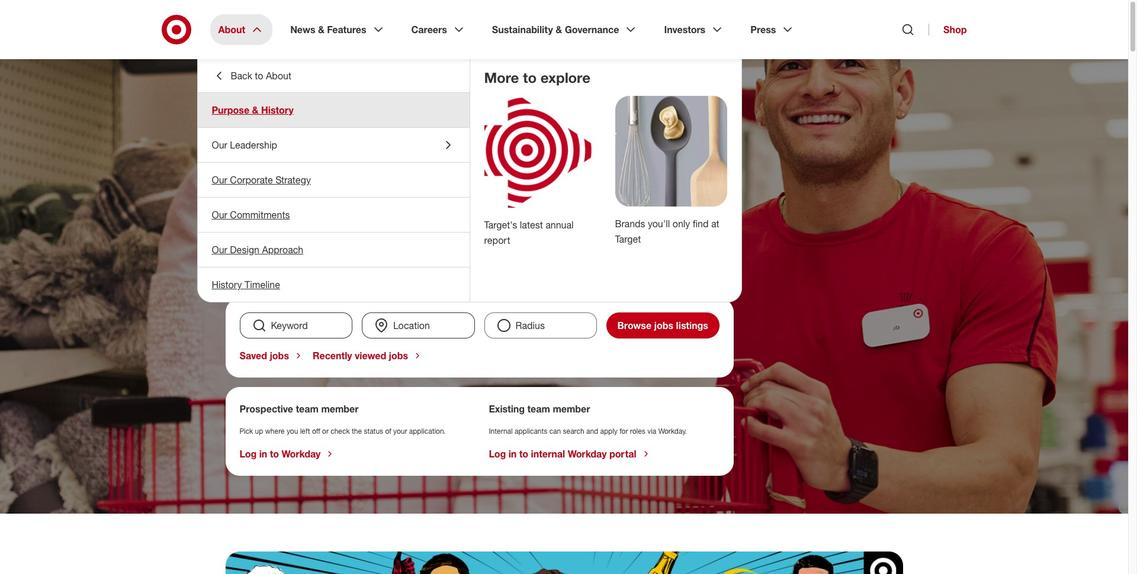 Task type: vqa. For each thing, say whether or not it's contained in the screenshot.
third 'Our'
yes



Task type: locate. For each thing, give the bounding box(es) containing it.
1 horizontal spatial workday
[[568, 449, 607, 460]]

to down where
[[270, 449, 279, 460]]

to inside button
[[255, 70, 263, 82]]

workday
[[282, 449, 321, 460], [568, 449, 607, 460]]

0 horizontal spatial careers
[[225, 97, 279, 115]]

browse jobs listings button
[[607, 313, 720, 339]]

in down internal
[[509, 449, 517, 460]]

about up back
[[218, 24, 245, 36]]

1 horizontal spatial log
[[489, 449, 506, 460]]

commitments
[[230, 209, 290, 221]]

careers inside site navigation element
[[412, 24, 447, 36]]

1 horizontal spatial team
[[528, 404, 551, 415]]

workday down left
[[282, 449, 321, 460]]

1 team from the left
[[296, 404, 319, 415]]

history left timeline
[[212, 279, 242, 291]]

our left corporate
[[212, 174, 227, 186]]

pick
[[240, 427, 253, 436]]

0 horizontal spatial &
[[252, 104, 259, 116]]

corporate
[[230, 174, 273, 186]]

2 horizontal spatial jobs
[[655, 320, 674, 332]]

team up left
[[296, 404, 319, 415]]

2 our from the top
[[212, 174, 227, 186]]

site navigation element
[[0, 0, 1138, 575]]

our
[[212, 139, 227, 151], [212, 174, 227, 186], [212, 209, 227, 221], [212, 244, 227, 256]]

report
[[484, 235, 511, 247]]

careers for careers work somewhere you love.
[[225, 97, 279, 115]]

& for purpose
[[252, 104, 259, 116]]

0 horizontal spatial jobs
[[270, 350, 289, 362]]

0 horizontal spatial about
[[218, 24, 245, 36]]

in for internal
[[509, 449, 517, 460]]

member up search
[[553, 404, 591, 415]]

target's latest annual report
[[484, 219, 574, 247]]

about inside button
[[266, 70, 292, 82]]

our left leadership
[[212, 139, 227, 151]]

more
[[484, 69, 519, 87]]

shop link
[[929, 24, 967, 36]]

purpose & history link
[[198, 93, 470, 127]]

1 horizontal spatial careers
[[412, 24, 447, 36]]

purpose & history
[[212, 104, 294, 116]]

features
[[327, 24, 367, 36]]

& left governance
[[556, 24, 562, 36]]

1 member from the left
[[321, 404, 359, 415]]

2 log from the left
[[489, 449, 506, 460]]

& for news
[[318, 24, 325, 36]]

our left commitments
[[212, 209, 227, 221]]

where
[[265, 427, 285, 436]]

listings
[[677, 320, 709, 332]]

& right the purpose
[[252, 104, 259, 116]]

& for sustainability
[[556, 24, 562, 36]]

1 horizontal spatial jobs
[[389, 350, 408, 362]]

Browse jobs listings search field
[[235, 313, 724, 339]]

0 vertical spatial careers
[[412, 24, 447, 36]]

target's latest annual report link
[[484, 219, 574, 247]]

up
[[255, 427, 263, 436]]

you inside careers work somewhere you love.
[[225, 169, 307, 227]]

browse
[[618, 320, 652, 332]]

approach
[[262, 244, 304, 256]]

1 horizontal spatial history
[[261, 104, 294, 116]]

our left design
[[212, 244, 227, 256]]

& right news
[[318, 24, 325, 36]]

viewed
[[355, 350, 386, 362]]

our for our leadership
[[212, 139, 227, 151]]

latest
[[520, 219, 543, 231]]

news & features link
[[282, 14, 394, 45]]

careers inside careers work somewhere you love.
[[225, 97, 279, 115]]

0 horizontal spatial log
[[240, 449, 257, 460]]

a red and white arrow with bullseye logo image
[[484, 96, 596, 208]]

0 vertical spatial history
[[261, 104, 294, 116]]

brands you'll only find at target
[[615, 218, 720, 245]]

4 our from the top
[[212, 244, 227, 256]]

member for existing team member
[[553, 404, 591, 415]]

our leadership link
[[198, 128, 470, 162]]

for
[[620, 427, 628, 436]]

about right back
[[266, 70, 292, 82]]

1 in from the left
[[259, 449, 267, 460]]

workday down internal applicants can search and apply for roles via workday.
[[568, 449, 607, 460]]

history
[[261, 104, 294, 116], [212, 279, 242, 291]]

in down up on the left bottom
[[259, 449, 267, 460]]

2 team from the left
[[528, 404, 551, 415]]

annual
[[546, 219, 574, 231]]

jobs right viewed
[[389, 350, 408, 362]]

1 vertical spatial you
[[287, 427, 298, 436]]

1 vertical spatial about
[[266, 70, 292, 82]]

1 horizontal spatial about
[[266, 70, 292, 82]]

1 vertical spatial history
[[212, 279, 242, 291]]

our design approach link
[[198, 233, 470, 267]]

recently viewed jobs link
[[313, 350, 423, 362]]

somewhere
[[355, 117, 618, 175]]

jobs for saved
[[270, 350, 289, 362]]

news
[[290, 24, 316, 36]]

jobs inside button
[[655, 320, 674, 332]]

in for workday
[[259, 449, 267, 460]]

3 our from the top
[[212, 209, 227, 221]]

log down pick
[[240, 449, 257, 460]]

log down internal
[[489, 449, 506, 460]]

our for our corporate strategy
[[212, 174, 227, 186]]

leadership
[[230, 139, 277, 151]]

jobs right saved
[[270, 350, 289, 362]]

&
[[318, 24, 325, 36], [556, 24, 562, 36], [252, 104, 259, 116]]

our for our commitments
[[212, 209, 227, 221]]

0 horizontal spatial team
[[296, 404, 319, 415]]

1 vertical spatial careers
[[225, 97, 279, 115]]

1 our from the top
[[212, 139, 227, 151]]

you'll
[[648, 218, 670, 230]]

0 vertical spatial you
[[225, 169, 307, 227]]

None text field
[[362, 313, 475, 339]]

saved jobs
[[240, 350, 289, 362]]

to right back
[[255, 70, 263, 82]]

applicants
[[515, 427, 548, 436]]

2 horizontal spatial &
[[556, 24, 562, 36]]

press link
[[743, 14, 804, 45]]

team up the applicants
[[528, 404, 551, 415]]

member
[[321, 404, 359, 415], [553, 404, 591, 415]]

you
[[225, 169, 307, 227], [287, 427, 298, 436]]

investors link
[[656, 14, 733, 45]]

our commitments
[[212, 209, 290, 221]]

history up the work
[[261, 104, 294, 116]]

1 log from the left
[[240, 449, 257, 460]]

1 horizontal spatial in
[[509, 449, 517, 460]]

None text field
[[240, 313, 353, 339]]

in
[[259, 449, 267, 460], [509, 449, 517, 460]]

governance
[[565, 24, 620, 36]]

0 horizontal spatial member
[[321, 404, 359, 415]]

existing
[[489, 404, 525, 415]]

team
[[296, 404, 319, 415], [528, 404, 551, 415]]

2 member from the left
[[553, 404, 591, 415]]

purpose
[[212, 104, 250, 116]]

about
[[218, 24, 245, 36], [266, 70, 292, 82]]

careers for careers
[[412, 24, 447, 36]]

sustainability
[[492, 24, 553, 36]]

1 horizontal spatial &
[[318, 24, 325, 36]]

jobs for browse
[[655, 320, 674, 332]]

news & features
[[290, 24, 367, 36]]

0 horizontal spatial workday
[[282, 449, 321, 460]]

0 horizontal spatial in
[[259, 449, 267, 460]]

member up check
[[321, 404, 359, 415]]

log
[[240, 449, 257, 460], [489, 449, 506, 460]]

team for existing
[[528, 404, 551, 415]]

2 in from the left
[[509, 449, 517, 460]]

log for log in to workday
[[240, 449, 257, 460]]

jobs left listings at the bottom
[[655, 320, 674, 332]]

1 horizontal spatial member
[[553, 404, 591, 415]]



Task type: describe. For each thing, give the bounding box(es) containing it.
sustainability & governance
[[492, 24, 620, 36]]

internal
[[531, 449, 565, 460]]

apply
[[601, 427, 618, 436]]

careers link
[[403, 14, 475, 45]]

log in to internal workday portal
[[489, 449, 637, 460]]

log in to workday
[[240, 449, 321, 460]]

you for up
[[287, 427, 298, 436]]

strategy
[[276, 174, 311, 186]]

pick up where you left off or check the status of your application.
[[240, 427, 446, 436]]

0 horizontal spatial history
[[212, 279, 242, 291]]

log in to workday link
[[240, 449, 335, 460]]

roles
[[630, 427, 646, 436]]

you for work
[[225, 169, 307, 227]]

investors
[[665, 24, 706, 36]]

sustainability & governance link
[[484, 14, 647, 45]]

check
[[331, 427, 350, 436]]

to down the applicants
[[520, 449, 529, 460]]

status
[[364, 427, 383, 436]]

at
[[712, 218, 720, 230]]

design
[[230, 244, 260, 256]]

more to explore
[[484, 69, 591, 87]]

can
[[550, 427, 561, 436]]

left
[[300, 427, 310, 436]]

find
[[693, 218, 709, 230]]

2 workday from the left
[[568, 449, 607, 460]]

our corporate strategy
[[212, 174, 311, 186]]

history timeline
[[212, 279, 280, 291]]

1 workday from the left
[[282, 449, 321, 460]]

only
[[673, 218, 691, 230]]

internal
[[489, 427, 513, 436]]

timeline
[[245, 279, 280, 291]]

application.
[[409, 427, 446, 436]]

brands
[[615, 218, 646, 230]]

member for prospective team member
[[321, 404, 359, 415]]

portal
[[610, 449, 637, 460]]

job search group
[[235, 313, 724, 339]]

search
[[563, 427, 585, 436]]

team for prospective
[[296, 404, 319, 415]]

and
[[587, 427, 599, 436]]

of
[[385, 427, 392, 436]]

about link
[[210, 14, 273, 45]]

our leadership
[[212, 139, 277, 151]]

history timeline link
[[198, 268, 470, 302]]

our corporate strategy link
[[198, 163, 470, 197]]

internal applicants can search and apply for roles via workday.
[[489, 427, 687, 436]]

our design approach
[[212, 244, 304, 256]]

log for log in to internal workday portal
[[489, 449, 506, 460]]

existing team member
[[489, 404, 591, 415]]

0 vertical spatial about
[[218, 24, 245, 36]]

love.
[[320, 169, 422, 227]]

work
[[225, 117, 342, 175]]

recently viewed jobs
[[313, 350, 408, 362]]

the
[[352, 427, 362, 436]]

recently
[[313, 350, 352, 362]]

via
[[648, 427, 657, 436]]

saved jobs link
[[240, 350, 303, 362]]

overhead photo of a whisk, serving spoon and wooden spoon image
[[615, 96, 727, 207]]

our for our design approach
[[212, 244, 227, 256]]

explore
[[541, 69, 591, 87]]

or
[[322, 427, 329, 436]]

saved
[[240, 350, 267, 362]]

off
[[312, 427, 320, 436]]

back to about button
[[198, 59, 470, 92]]

brands you'll only find at target link
[[615, 218, 720, 245]]

workday.
[[659, 427, 687, 436]]

browse jobs listings
[[618, 320, 709, 332]]

careers work somewhere you love.
[[225, 97, 618, 227]]

your
[[394, 427, 407, 436]]

log in to internal workday portal link
[[489, 449, 651, 460]]

press
[[751, 24, 776, 36]]

shop
[[944, 24, 967, 36]]

to right more
[[523, 69, 537, 87]]

back to about
[[231, 70, 292, 82]]

prospective team member
[[240, 404, 359, 415]]

back
[[231, 70, 252, 82]]

our commitments link
[[198, 198, 470, 232]]

target's
[[484, 219, 518, 231]]

prospective
[[240, 404, 293, 415]]



